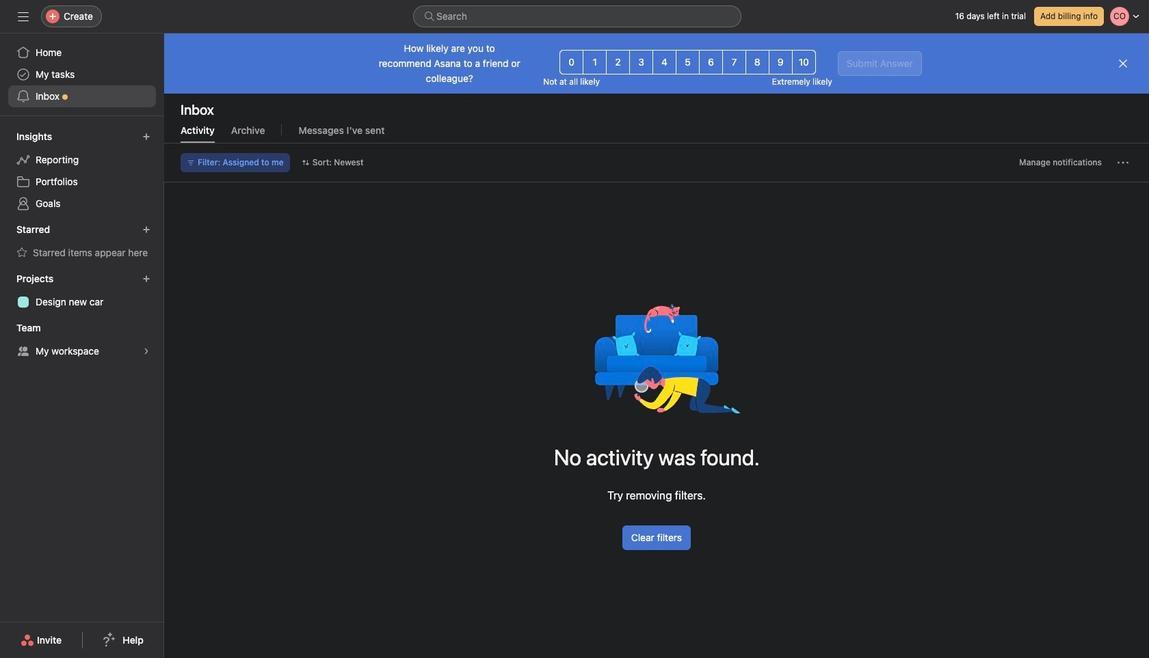 Task type: locate. For each thing, give the bounding box(es) containing it.
more actions image
[[1118, 157, 1129, 168]]

None radio
[[630, 50, 653, 75], [653, 50, 677, 75], [676, 50, 700, 75], [630, 50, 653, 75], [653, 50, 677, 75], [676, 50, 700, 75]]

new insights image
[[142, 133, 151, 141]]

sort: newest image
[[302, 159, 310, 167]]

None radio
[[560, 50, 584, 75], [583, 50, 607, 75], [606, 50, 630, 75], [699, 50, 723, 75], [722, 50, 746, 75], [746, 50, 770, 75], [769, 50, 793, 75], [792, 50, 816, 75], [560, 50, 584, 75], [583, 50, 607, 75], [606, 50, 630, 75], [699, 50, 723, 75], [722, 50, 746, 75], [746, 50, 770, 75], [769, 50, 793, 75], [792, 50, 816, 75]]

add items to starred image
[[142, 226, 151, 234]]

projects element
[[0, 267, 164, 316]]

list box
[[413, 5, 742, 27]]

option group
[[560, 50, 816, 75]]

hide sidebar image
[[18, 11, 29, 22]]



Task type: vqa. For each thing, say whether or not it's contained in the screenshot.
Add items to starred icon
yes



Task type: describe. For each thing, give the bounding box(es) containing it.
dismiss image
[[1118, 58, 1129, 69]]

global element
[[0, 34, 164, 116]]

teams element
[[0, 316, 164, 365]]

insights element
[[0, 125, 164, 218]]

see details, my workspace image
[[142, 348, 151, 356]]

new project or portfolio image
[[142, 275, 151, 283]]

starred element
[[0, 218, 164, 267]]



